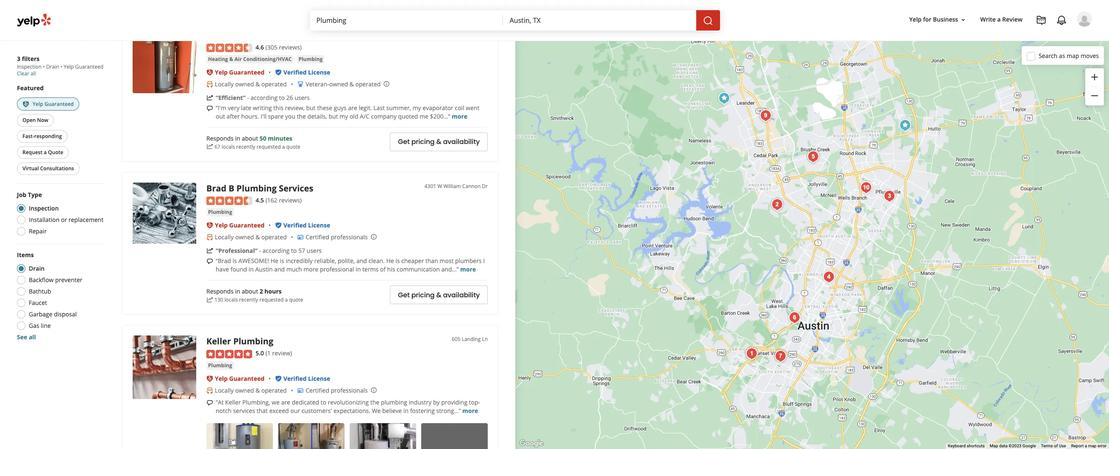 Task type: describe. For each thing, give the bounding box(es) containing it.
certified for keller plumbing
[[306, 386, 329, 395]]

notifications image
[[1057, 15, 1067, 25]]

recently for conditioning
[[236, 143, 255, 150]]

industry
[[409, 398, 432, 406]]

guaranteed for honest
[[229, 68, 265, 76]]

austin
[[255, 265, 273, 274]]

1 vertical spatial my
[[340, 112, 348, 120]]

services
[[279, 183, 313, 194]]

review
[[1002, 15, 1023, 24]]

keller plumbing
[[206, 336, 273, 347]]

drain inside option group
[[29, 265, 45, 273]]

zoom out image
[[1090, 91, 1100, 101]]

3 verified license from the top
[[283, 375, 330, 383]]

according for plumbing
[[263, 247, 290, 255]]

pure plumbing service image
[[772, 348, 789, 365]]

terms of use link
[[1041, 444, 1066, 448]]

brad
[[206, 183, 226, 194]]

a&t service plumbing image
[[805, 148, 822, 165]]

gas
[[29, 322, 39, 330]]

professionals for brad b plumbing services
[[331, 233, 368, 241]]

in up 67 locals recently requested a quote
[[235, 134, 240, 142]]

certified professionals for keller plumbing
[[306, 386, 368, 395]]

write
[[980, 15, 996, 24]]

as
[[1059, 51, 1065, 60]]

found
[[231, 265, 247, 274]]

to for conditioning
[[279, 94, 285, 102]]

expectations.
[[334, 407, 370, 415]]

air inside button
[[235, 56, 242, 63]]

16 verified v2 image for plumbing
[[275, 222, 282, 229]]

last
[[374, 104, 385, 112]]

search as map moves
[[1039, 51, 1099, 60]]

2 vertical spatial more link
[[462, 407, 478, 415]]

by
[[433, 398, 440, 406]]

reviews) for conditioning
[[279, 43, 302, 51]]

certified for brad b plumbing services
[[306, 233, 329, 241]]

report a map error link
[[1071, 444, 1107, 448]]

license for and
[[308, 68, 330, 76]]

about for plumbing
[[242, 287, 258, 295]]

in down awesome!
[[249, 265, 254, 274]]

christina o. image
[[1077, 11, 1092, 27]]

legit.
[[359, 104, 372, 112]]

1 vertical spatial keller plumbing image
[[133, 336, 196, 399]]

1 vertical spatial and
[[356, 257, 367, 265]]

very
[[228, 104, 240, 112]]

get pricing & availability button for brad b plumbing services
[[390, 286, 488, 304]]

& up "professional" - according to 57 users
[[256, 233, 260, 241]]

conditioning
[[253, 29, 308, 41]]

shortcuts
[[967, 444, 985, 448]]

yelp guaranteed for keller
[[215, 375, 265, 383]]

that
[[257, 407, 268, 415]]

map for moves
[[1067, 51, 1079, 60]]

Near text field
[[510, 16, 689, 25]]

yelp guaranteed for brad
[[215, 221, 265, 229]]

(162
[[266, 196, 277, 204]]

of inside "brad is awesome! he is incredibly reliable, polite, and clean. he is cheaper than most plumbers i have found in austin and much more professional in terms of his communication and…"
[[380, 265, 386, 274]]

most
[[440, 257, 454, 265]]

cheaper
[[401, 257, 424, 265]]

are inside "at keller plumbing, we are dedicated to revolutionizing the plumbing industry by providing top- notch services that exceed our customers' expectations. we believe in fostering strong…"
[[281, 398, 290, 406]]

"brad
[[216, 257, 231, 265]]

after
[[227, 112, 240, 120]]

keller plumbing image inside map region
[[716, 90, 733, 107]]

in down found
[[235, 287, 240, 295]]

0 horizontal spatial but
[[306, 104, 316, 112]]

16 certified professionals v2 image
[[297, 387, 304, 394]]

fostering
[[410, 407, 435, 415]]

revolutionizing
[[328, 398, 369, 406]]

yelp inside button
[[909, 15, 922, 24]]

more link for and
[[452, 112, 468, 120]]

more for honest air conditioning and plumbing
[[452, 112, 468, 120]]

reliable,
[[314, 257, 336, 265]]

a down much
[[285, 296, 288, 303]]

see
[[17, 333, 27, 341]]

owned for keller plumbing
[[235, 386, 254, 395]]

keller inside "at keller plumbing, we are dedicated to revolutionizing the plumbing industry by providing top- notch services that exceed our customers' expectations. we believe in fostering strong…"
[[225, 398, 241, 406]]

& up "i'm very late writing this review, but these guys are legit. last summer, my evaporator coil went out after hours. i'll spare you the details, but my old a/c company quoted me $200…"
[[350, 80, 354, 88]]

keller plumbing link
[[206, 336, 273, 347]]

open now button
[[17, 114, 54, 127]]

$200…"
[[430, 112, 450, 120]]

yelp guaranteed for honest
[[215, 68, 265, 76]]

"efficient" - according to 26 users
[[216, 94, 310, 102]]

drain inside 3 filters inspection • drain • yelp guaranteed clear all
[[46, 63, 59, 70]]

plumbing button for keller plumbing
[[206, 361, 234, 370]]

in inside "at keller plumbing, we are dedicated to revolutionizing the plumbing industry by providing top- notch services that exceed our customers' expectations. we believe in fostering strong…"
[[403, 407, 409, 415]]

for
[[923, 15, 932, 24]]

responds in about 2 hours
[[206, 287, 282, 295]]

evaporator
[[423, 104, 453, 112]]

"efficient"
[[216, 94, 246, 102]]

- for plumbing
[[259, 247, 261, 255]]

2 • from the left
[[60, 63, 62, 70]]

a&t service plumbing image
[[805, 148, 822, 165]]

"i'm very late writing this review, but these guys are legit. last summer, my evaporator coil went out after hours. i'll spare you the details, but my old a/c company quoted me $200…"
[[216, 104, 480, 120]]

yelp guaranteed inside featured group
[[33, 100, 74, 108]]

william
[[444, 183, 461, 190]]

terms of use
[[1041, 444, 1066, 448]]

none field find
[[316, 16, 496, 25]]

option group containing items
[[14, 251, 105, 342]]

0 vertical spatial and
[[310, 29, 326, 41]]

guaranteed for brad
[[229, 221, 265, 229]]

verified license for and
[[283, 68, 330, 76]]

line
[[41, 322, 51, 330]]

16 yelp guaranteed v2 image
[[22, 101, 29, 108]]

late
[[241, 104, 251, 112]]

3 16 speech v2 image from the top
[[206, 400, 213, 406]]

out
[[216, 112, 225, 120]]

users for and
[[295, 94, 310, 102]]

you
[[285, 112, 295, 120]]

2 he from the left
[[386, 257, 394, 265]]

"brad is awesome! he is incredibly reliable, polite, and clean. he is cheaper than most plumbers i have found in austin and much more professional in terms of his communication and…"
[[216, 257, 485, 274]]

to inside "at keller plumbing, we are dedicated to revolutionizing the plumbing industry by providing top- notch services that exceed our customers' expectations. we believe in fostering strong…"
[[321, 398, 326, 406]]

fast-responding button
[[17, 130, 67, 143]]

plumbing button for brad b plumbing services
[[206, 208, 234, 217]]

brad b plumbing services image
[[133, 183, 196, 246]]

0 vertical spatial my
[[413, 104, 421, 112]]

3
[[17, 55, 20, 63]]

& up plumbing,
[[256, 386, 260, 395]]

mcnutt
[[463, 29, 480, 37]]

3 is from the left
[[396, 257, 400, 265]]

request a quote
[[22, 149, 63, 156]]

605
[[452, 336, 461, 343]]

providing
[[441, 398, 467, 406]]

request a quote button
[[17, 146, 69, 159]]

write a review
[[980, 15, 1023, 24]]

type
[[28, 191, 42, 199]]

16 locally owned v2 image for keller plumbing
[[206, 387, 213, 394]]

112
[[453, 29, 462, 37]]

3 verified license button from the top
[[283, 375, 330, 383]]

consultations
[[40, 165, 74, 172]]

16 veteran owned v2 image
[[297, 81, 304, 88]]

or
[[61, 216, 67, 224]]

1 is from the left
[[233, 257, 237, 265]]

virtual consultations
[[22, 165, 74, 172]]

112 mcnutt rd
[[453, 29, 488, 37]]

3 locally from the top
[[215, 386, 234, 395]]

26
[[286, 94, 293, 102]]

more link for services
[[460, 265, 476, 274]]

a for write a review
[[997, 15, 1001, 24]]

quote
[[48, 149, 63, 156]]

"at
[[216, 398, 224, 406]]

4.6 (305 reviews)
[[256, 43, 302, 51]]

plumbing link for keller plumbing
[[206, 361, 234, 370]]

3 filters inspection • drain • yelp guaranteed clear all
[[17, 55, 103, 77]]

3 license from the top
[[308, 375, 330, 383]]

have
[[216, 265, 229, 274]]

605 landing ln
[[452, 336, 488, 343]]

the inside "i'm very late writing this review, but these guys are legit. last summer, my evaporator coil went out after hours. i'll spare you the details, but my old a/c company quoted me $200…"
[[297, 112, 306, 120]]

yelp guaranteed button for keller
[[215, 375, 265, 383]]

fast-responding
[[22, 133, 62, 140]]

installation or replacement
[[29, 216, 103, 224]]

garbage
[[29, 310, 52, 318]]

users for services
[[307, 247, 322, 255]]

went
[[466, 104, 480, 112]]

guys
[[334, 104, 347, 112]]

to for plumbing
[[291, 247, 297, 255]]

verified for and
[[283, 68, 307, 76]]

i'll
[[261, 112, 267, 120]]

2 16 trending v2 image from the top
[[206, 248, 213, 254]]

license for services
[[308, 221, 330, 229]]

repair
[[29, 227, 47, 235]]

believe
[[382, 407, 402, 415]]

guaranteed inside 3 filters inspection • drain • yelp guaranteed clear all
[[75, 63, 103, 70]]

verified license for services
[[283, 221, 330, 229]]

honest air conditioning and plumbing link
[[206, 29, 368, 41]]

filters
[[22, 55, 40, 63]]

locals for honest
[[222, 143, 235, 150]]

all inside 3 filters inspection • drain • yelp guaranteed clear all
[[31, 70, 36, 77]]

veteran-
[[306, 80, 329, 88]]

16 certified professionals v2 image
[[297, 234, 304, 241]]

1 • from the left
[[43, 63, 45, 70]]

professional
[[320, 265, 354, 274]]

we
[[272, 398, 280, 406]]

16 speech v2 image for conditioning
[[206, 105, 213, 112]]

details,
[[307, 112, 327, 120]]

verified for services
[[283, 221, 307, 229]]

hours.
[[241, 112, 259, 120]]



Task type: vqa. For each thing, say whether or not it's contained in the screenshot.
the right Dogs
no



Task type: locate. For each thing, give the bounding box(es) containing it.
0 horizontal spatial are
[[281, 398, 290, 406]]

2 16 speech v2 image from the top
[[206, 258, 213, 265]]

in left terms
[[356, 265, 361, 274]]

©2023
[[1009, 444, 1022, 448]]

operated up legit.
[[355, 80, 381, 88]]

more for brad b plumbing services
[[460, 265, 476, 274]]

brad b plumbing services image
[[743, 345, 760, 362], [743, 345, 760, 362]]

2 is from the left
[[280, 257, 284, 265]]

more link down coil
[[452, 112, 468, 120]]

in
[[235, 134, 240, 142], [249, 265, 254, 274], [356, 265, 361, 274], [235, 287, 240, 295], [403, 407, 409, 415]]

2 vertical spatial verified license button
[[283, 375, 330, 383]]

certified professionals for brad b plumbing services
[[306, 233, 368, 241]]

operated for honest air conditioning and plumbing
[[261, 80, 287, 88]]

map region
[[493, 0, 1109, 449]]

minutes
[[268, 134, 292, 142]]

his
[[387, 265, 395, 274]]

- up awesome!
[[259, 247, 261, 255]]

owned for honest air conditioning and plumbing
[[235, 80, 254, 88]]

0 horizontal spatial to
[[279, 94, 285, 102]]

cannon
[[462, 183, 481, 190]]

1 vertical spatial professionals
[[331, 386, 368, 395]]

and left much
[[274, 265, 285, 274]]

terms
[[1041, 444, 1053, 448]]

conditioning/hvac
[[243, 56, 292, 63]]

b
[[229, 183, 234, 194]]

use
[[1059, 444, 1066, 448]]

are up old
[[348, 104, 357, 112]]

1 verified license button from the top
[[283, 68, 330, 76]]

2 professionals from the top
[[331, 386, 368, 395]]

0 vertical spatial professionals
[[331, 233, 368, 241]]

inspection inside 3 filters inspection • drain • yelp guaranteed clear all
[[17, 63, 42, 70]]

2 get from the top
[[398, 290, 410, 300]]

locally owned & operated up "professional"
[[215, 233, 287, 241]]

1 about from the top
[[242, 134, 258, 142]]

2 verified license from the top
[[283, 221, 330, 229]]

& down $200…"
[[436, 137, 441, 147]]

yelp guaranteed button down "5 star rating" image
[[215, 375, 265, 383]]

zoom in image
[[1090, 72, 1100, 82]]

requested down 50
[[257, 143, 281, 150]]

locally for conditioning
[[215, 80, 234, 88]]

1 vertical spatial 16 locally owned v2 image
[[206, 234, 213, 241]]

locally up "professional"
[[215, 233, 234, 241]]

is down "professional" - according to 57 users
[[280, 257, 284, 265]]

certified professionals up the polite,
[[306, 233, 368, 241]]

1 vertical spatial the
[[370, 398, 379, 406]]

1 16 trending v2 image from the top
[[206, 143, 213, 150]]

about
[[242, 134, 258, 142], [242, 287, 258, 295]]

owned for brad b plumbing services
[[235, 233, 254, 241]]

incredibly
[[286, 257, 313, 265]]

1 vertical spatial 16 speech v2 image
[[206, 258, 213, 265]]

users right 57
[[307, 247, 322, 255]]

4.5 star rating image
[[206, 197, 252, 205]]

drain up 'backflow'
[[29, 265, 45, 273]]

responds in about 50 minutes
[[206, 134, 292, 142]]

0 vertical spatial verified license
[[283, 68, 330, 76]]

job
[[17, 191, 26, 199]]

this
[[273, 104, 284, 112]]

1 vertical spatial license
[[308, 221, 330, 229]]

1 vertical spatial to
[[291, 247, 297, 255]]

1 horizontal spatial but
[[329, 112, 338, 120]]

pricing for honest air conditioning and plumbing
[[411, 137, 435, 147]]

5.0
[[256, 349, 264, 357]]

1 horizontal spatial and
[[310, 29, 326, 41]]

and
[[310, 29, 326, 41], [356, 257, 367, 265], [274, 265, 285, 274]]

2 vertical spatial verified
[[283, 375, 307, 383]]

0 vertical spatial keller plumbing image
[[716, 90, 733, 107]]

0 vertical spatial but
[[306, 104, 316, 112]]

a right report
[[1085, 444, 1087, 448]]

1 certified professionals from the top
[[306, 233, 368, 241]]

1 vertical spatial requested
[[260, 296, 284, 303]]

strong…"
[[436, 407, 461, 415]]

write a review link
[[977, 12, 1026, 27]]

recently down 'responds in about 50 minutes'
[[236, 143, 255, 150]]

16 verified v2 image
[[275, 69, 282, 76], [275, 222, 282, 229]]

license up reliable,
[[308, 221, 330, 229]]

16 trending v2 image left 67
[[206, 143, 213, 150]]

2 16 trending v2 image from the top
[[206, 297, 213, 303]]

1 vertical spatial certified professionals
[[306, 386, 368, 395]]

google image
[[518, 438, 546, 449]]

2 license from the top
[[308, 221, 330, 229]]

according up writing
[[251, 94, 278, 102]]

my up me at the top left of page
[[413, 104, 421, 112]]

1 vertical spatial verified license
[[283, 221, 330, 229]]

50
[[260, 134, 266, 142]]

responds for honest
[[206, 134, 234, 142]]

2 vertical spatial verified license
[[283, 375, 330, 383]]

0 vertical spatial requested
[[257, 143, 281, 150]]

1 verified license from the top
[[283, 68, 330, 76]]

& inside button
[[229, 56, 233, 63]]

operated for brad b plumbing services
[[261, 233, 287, 241]]

16 verified v2 image down "4.5 (162 reviews)"
[[275, 222, 282, 229]]

0 vertical spatial keller
[[206, 336, 231, 347]]

more down coil
[[452, 112, 468, 120]]

in right the believe
[[403, 407, 409, 415]]

operated up "professional" - according to 57 users
[[261, 233, 287, 241]]

locally owned & operated for conditioning
[[215, 80, 287, 88]]

1 vertical spatial drain
[[29, 265, 45, 273]]

of left use
[[1054, 444, 1058, 448]]

verified license up 16 certified professionals v2 icon
[[283, 375, 330, 383]]

4.6 star rating image
[[206, 44, 252, 52]]

the up we at the left bottom of the page
[[370, 398, 379, 406]]

1 locally from the top
[[215, 80, 234, 88]]

2 16 locally owned v2 image from the top
[[206, 234, 213, 241]]

guaranteed inside featured group
[[44, 100, 74, 108]]

0 vertical spatial according
[[251, 94, 278, 102]]

communication
[[397, 265, 440, 274]]

16 speech v2 image left "brad
[[206, 258, 213, 265]]

1 vertical spatial all
[[29, 333, 36, 341]]

0 vertical spatial 16 trending v2 image
[[206, 94, 213, 101]]

0 vertical spatial locally
[[215, 80, 234, 88]]

0 horizontal spatial of
[[380, 265, 386, 274]]

yelp for business button
[[906, 12, 970, 27]]

according for conditioning
[[251, 94, 278, 102]]

a inside button
[[44, 149, 47, 156]]

yelp guaranteed up "professional"
[[215, 221, 265, 229]]

all right see
[[29, 333, 36, 341]]

16 locally owned v2 image
[[206, 81, 213, 88], [206, 234, 213, 241], [206, 387, 213, 394]]

reviews) for plumbing
[[279, 196, 302, 204]]

0 vertical spatial about
[[242, 134, 258, 142]]

projects image
[[1036, 15, 1046, 25]]

reviews)
[[279, 43, 302, 51], [279, 196, 302, 204]]

get pricing & availability button down $200…"
[[390, 133, 488, 151]]

is up found
[[233, 257, 237, 265]]

1 vertical spatial option group
[[14, 251, 105, 342]]

users
[[295, 94, 310, 102], [307, 247, 322, 255]]

is left cheaper
[[396, 257, 400, 265]]

1 horizontal spatial the
[[370, 398, 379, 406]]

16 trending v2 image left 130
[[206, 297, 213, 303]]

1 vertical spatial according
[[263, 247, 290, 255]]

a for report a map error
[[1085, 444, 1087, 448]]

& down communication
[[436, 290, 441, 300]]

we
[[372, 407, 381, 415]]

are right we
[[281, 398, 290, 406]]

verified license up 16 veteran owned v2 image
[[283, 68, 330, 76]]

0 vertical spatial certified
[[306, 233, 329, 241]]

0 vertical spatial -
[[247, 94, 249, 102]]

all
[[31, 70, 36, 77], [29, 333, 36, 341]]

4.5 (162 reviews)
[[256, 196, 302, 204]]

2 option group from the top
[[14, 251, 105, 342]]

"professional"
[[216, 247, 258, 255]]

yelp guaranteed button up "professional"
[[215, 221, 265, 229]]

owned up "efficient"
[[235, 80, 254, 88]]

yelp guaranteed button for brad
[[215, 221, 265, 229]]

3 verified from the top
[[283, 375, 307, 383]]

group
[[1085, 68, 1104, 106]]

0 vertical spatial verified
[[283, 68, 307, 76]]

top-
[[469, 398, 480, 406]]

brad b plumbing services link
[[206, 183, 313, 194]]

user actions element
[[903, 11, 1104, 63]]

2 certified from the top
[[306, 386, 329, 395]]

0 horizontal spatial •
[[43, 63, 45, 70]]

1 vertical spatial verified
[[283, 221, 307, 229]]

verified license button up 16 veteran owned v2 image
[[283, 68, 330, 76]]

owned up guys
[[329, 80, 348, 88]]

professionals up revolutionizing
[[331, 386, 368, 395]]

0 vertical spatial certified professionals
[[306, 233, 368, 241]]

2 certified professionals from the top
[[306, 386, 368, 395]]

guaranteed for keller
[[229, 375, 265, 383]]

get for honest air conditioning and plumbing
[[398, 137, 410, 147]]

2 horizontal spatial is
[[396, 257, 400, 265]]

locals for brad
[[225, 296, 238, 303]]

search image
[[703, 16, 713, 26]]

0 horizontal spatial is
[[233, 257, 237, 265]]

about for conditioning
[[242, 134, 258, 142]]

1 responds from the top
[[206, 134, 234, 142]]

o & m plumbing services image
[[858, 179, 875, 196]]

honest air conditioning and plumbing image
[[133, 29, 196, 93]]

1 vertical spatial get
[[398, 290, 410, 300]]

garbage disposal
[[29, 310, 77, 318]]

16 chevron down v2 image
[[960, 16, 967, 23]]

backflow preventer
[[29, 276, 82, 284]]

0 vertical spatial quote
[[286, 143, 300, 150]]

and right conditioning
[[310, 29, 326, 41]]

map left 'error'
[[1088, 444, 1097, 448]]

2 horizontal spatial and
[[356, 257, 367, 265]]

130
[[215, 296, 223, 303]]

yelp inside featured group
[[33, 100, 43, 108]]

2 availability from the top
[[443, 290, 480, 300]]

1 vertical spatial but
[[329, 112, 338, 120]]

& down 4.6 star rating image
[[229, 56, 233, 63]]

2 get pricing & availability from the top
[[398, 290, 480, 300]]

1 16 trending v2 image from the top
[[206, 94, 213, 101]]

search
[[1039, 51, 1058, 60]]

operated up we
[[261, 386, 287, 395]]

ez flow plumbing image
[[881, 188, 898, 205]]

0 vertical spatial plumbing button
[[297, 55, 324, 64]]

2 horizontal spatial to
[[321, 398, 326, 406]]

according up the austin
[[263, 247, 290, 255]]

plumb doctors image
[[757, 107, 774, 124]]

quote for services
[[289, 296, 303, 303]]

0 horizontal spatial map
[[1067, 51, 1079, 60]]

get pricing & availability for brad b plumbing services
[[398, 290, 480, 300]]

2 none field from the left
[[510, 16, 689, 25]]

2 vertical spatial plumbing button
[[206, 361, 234, 370]]

plumbing link up "veteran-"
[[297, 55, 324, 64]]

1 vertical spatial more link
[[460, 265, 476, 274]]

requested
[[257, 143, 281, 150], [260, 296, 284, 303]]

verified license
[[283, 68, 330, 76], [283, 221, 330, 229], [283, 375, 330, 383]]

operated
[[261, 80, 287, 88], [355, 80, 381, 88], [261, 233, 287, 241], [261, 386, 287, 395]]

plumbing link down "5 star rating" image
[[206, 361, 234, 370]]

1 vertical spatial locally
[[215, 233, 234, 241]]

yelp guaranteed down the heating & air conditioning/hvac button
[[215, 68, 265, 76]]

2 reviews) from the top
[[279, 196, 302, 204]]

get pricing & availability down and…"
[[398, 290, 480, 300]]

0 vertical spatial more link
[[452, 112, 468, 120]]

1 vertical spatial 16 trending v2 image
[[206, 248, 213, 254]]

1 horizontal spatial -
[[259, 247, 261, 255]]

quote for and
[[286, 143, 300, 150]]

16 trending v2 image
[[206, 94, 213, 101], [206, 297, 213, 303]]

yelp guaranteed button for honest
[[215, 68, 265, 76]]

locals right 67
[[222, 143, 235, 150]]

(1
[[266, 349, 271, 357]]

keyboard shortcuts button
[[948, 443, 985, 449]]

1 vertical spatial of
[[1054, 444, 1058, 448]]

1 vertical spatial availability
[[443, 290, 480, 300]]

availability down $200…"
[[443, 137, 480, 147]]

exceed
[[269, 407, 289, 415]]

2 vertical spatial and
[[274, 265, 285, 274]]

more link down top-
[[462, 407, 478, 415]]

map right as
[[1067, 51, 1079, 60]]

all right clear
[[31, 70, 36, 77]]

0 horizontal spatial he
[[271, 257, 278, 265]]

16 locally owned v2 image down "5 star rating" image
[[206, 387, 213, 394]]

3 16 locally owned v2 image from the top
[[206, 387, 213, 394]]

2 vertical spatial 16 speech v2 image
[[206, 400, 213, 406]]

a right write
[[997, 15, 1001, 24]]

0 vertical spatial drain
[[46, 63, 59, 70]]

inspection inside option group
[[29, 204, 59, 213]]

0 vertical spatial 16 verified v2 image
[[275, 69, 282, 76]]

capital city plumbing and drain image
[[769, 196, 786, 213], [769, 196, 786, 213]]

3 locally owned & operated from the top
[[215, 386, 287, 395]]

keyboard shortcuts
[[948, 444, 985, 448]]

more down incredibly
[[304, 265, 318, 274]]

4301 w william cannon dr
[[425, 183, 488, 190]]

recently down responds in about 2 hours
[[239, 296, 258, 303]]

certified
[[306, 233, 329, 241], [306, 386, 329, 395]]

5 star rating image
[[206, 350, 252, 358]]

1 certified from the top
[[306, 233, 329, 241]]

professionals for keller plumbing
[[331, 386, 368, 395]]

1 vertical spatial about
[[242, 287, 258, 295]]

owned up "professional"
[[235, 233, 254, 241]]

business
[[933, 15, 958, 24]]

1 vertical spatial quote
[[289, 296, 303, 303]]

keyboard
[[948, 444, 966, 448]]

1 vertical spatial verified license button
[[283, 221, 330, 229]]

recently for plumbing
[[239, 296, 258, 303]]

keller plumbing image
[[716, 90, 733, 107], [133, 336, 196, 399]]

1 professionals from the top
[[331, 233, 368, 241]]

plumb doctors image
[[757, 107, 774, 124]]

honest air conditioning and plumbing
[[206, 29, 368, 41]]

users right 26
[[295, 94, 310, 102]]

0 vertical spatial map
[[1067, 51, 1079, 60]]

2 verified license button from the top
[[283, 221, 330, 229]]

requested for plumbing
[[260, 296, 284, 303]]

0 vertical spatial get
[[398, 137, 410, 147]]

get down communication
[[398, 290, 410, 300]]

plumbing link for brad b plumbing services
[[206, 208, 234, 217]]

availability for honest air conditioning and plumbing
[[443, 137, 480, 147]]

None field
[[316, 16, 496, 25], [510, 16, 689, 25]]

locally for plumbing
[[215, 233, 234, 241]]

16 speech v2 image
[[206, 105, 213, 112], [206, 258, 213, 265], [206, 400, 213, 406]]

locally
[[215, 80, 234, 88], [215, 233, 234, 241], [215, 386, 234, 395]]

0 vertical spatial responds
[[206, 134, 234, 142]]

1 horizontal spatial drain
[[46, 63, 59, 70]]

availability down and…"
[[443, 290, 480, 300]]

2 16 verified v2 image from the top
[[275, 222, 282, 229]]

and up terms
[[356, 257, 367, 265]]

2
[[260, 287, 263, 295]]

map data ©2023 google
[[990, 444, 1036, 448]]

option group containing job type
[[14, 191, 105, 238]]

& up "efficient" - according to 26 users
[[256, 80, 260, 88]]

according
[[251, 94, 278, 102], [263, 247, 290, 255]]

1 get pricing & availability from the top
[[398, 137, 480, 147]]

1 availability from the top
[[443, 137, 480, 147]]

1 vertical spatial get pricing & availability button
[[390, 286, 488, 304]]

2 vertical spatial locally owned & operated
[[215, 386, 287, 395]]

1 vertical spatial certified
[[306, 386, 329, 395]]

yelp guaranteed button down the heating & air conditioning/hvac button
[[215, 68, 265, 76]]

0 vertical spatial license
[[308, 68, 330, 76]]

more for keller plumbing
[[462, 407, 478, 415]]

option group
[[14, 191, 105, 238], [14, 251, 105, 342]]

more inside "brad is awesome! he is incredibly reliable, polite, and clean. he is cheaper than most plumbers i have found in austin and much more professional in terms of his communication and…"
[[304, 265, 318, 274]]

1 get from the top
[[398, 137, 410, 147]]

"professional" - according to 57 users
[[216, 247, 322, 255]]

1 16 locally owned v2 image from the top
[[206, 81, 213, 88]]

availability
[[443, 137, 480, 147], [443, 290, 480, 300]]

iconyelpguaranteedbadgesmall image
[[206, 69, 213, 76], [206, 69, 213, 76], [206, 222, 213, 229], [206, 222, 213, 229], [206, 375, 213, 382], [206, 375, 213, 382]]

verified license button
[[283, 68, 330, 76], [283, 221, 330, 229], [283, 375, 330, 383]]

responds for brad
[[206, 287, 234, 295]]

verified up 16 veteran owned v2 image
[[283, 68, 307, 76]]

4301
[[425, 183, 436, 190]]

1 16 speech v2 image from the top
[[206, 105, 213, 112]]

none field near
[[510, 16, 689, 25]]

license up the dedicated
[[308, 375, 330, 383]]

yelp for business
[[909, 15, 958, 24]]

16 trending v2 image
[[206, 143, 213, 150], [206, 248, 213, 254]]

air down 4.6 star rating image
[[235, 56, 242, 63]]

0 vertical spatial air
[[239, 29, 251, 41]]

yelp inside 3 filters inspection • drain • yelp guaranteed clear all
[[64, 63, 74, 70]]

1 horizontal spatial my
[[413, 104, 421, 112]]

me
[[420, 112, 428, 120]]

are inside "i'm very late writing this review, but these guys are legit. last summer, my evaporator coil went out after hours. i'll spare you the details, but my old a/c company quoted me $200…"
[[348, 104, 357, 112]]

but up details,
[[306, 104, 316, 112]]

about left 2
[[242, 287, 258, 295]]

plumbing link down 4.5 star rating image at the left top of page
[[206, 208, 234, 217]]

certified up the dedicated
[[306, 386, 329, 395]]

clear
[[17, 70, 29, 77]]

0 vertical spatial availability
[[443, 137, 480, 147]]

pure plumbing service image
[[772, 348, 789, 365]]

verified
[[283, 68, 307, 76], [283, 221, 307, 229], [283, 375, 307, 383]]

1 16 verified v2 image from the top
[[275, 69, 282, 76]]

0 vertical spatial plumbing link
[[297, 55, 324, 64]]

of left his
[[380, 265, 386, 274]]

1 vertical spatial users
[[307, 247, 322, 255]]

0 vertical spatial the
[[297, 112, 306, 120]]

16 locally owned v2 image for brad b plumbing services
[[206, 234, 213, 241]]

yelp
[[909, 15, 922, 24], [64, 63, 74, 70], [215, 68, 228, 76], [33, 100, 43, 108], [215, 221, 228, 229], [215, 375, 228, 383]]

4.6
[[256, 43, 264, 51]]

verified license button for and
[[283, 68, 330, 76]]

verified license button for services
[[283, 221, 330, 229]]

1 horizontal spatial keller plumbing image
[[716, 90, 733, 107]]

more down top-
[[462, 407, 478, 415]]

&
[[229, 56, 233, 63], [256, 80, 260, 88], [350, 80, 354, 88], [436, 137, 441, 147], [256, 233, 260, 241], [436, 290, 441, 300], [256, 386, 260, 395]]

5.0 (1 review)
[[256, 349, 292, 357]]

2 vertical spatial 16 locally owned v2 image
[[206, 387, 213, 394]]

2 get pricing & availability button from the top
[[390, 286, 488, 304]]

the inside "at keller plumbing, we are dedicated to revolutionizing the plumbing industry by providing top- notch services that exceed our customers' expectations. we believe in fostering strong…"
[[370, 398, 379, 406]]

2 pricing from the top
[[411, 290, 435, 300]]

1 license from the top
[[308, 68, 330, 76]]

1 vertical spatial reviews)
[[279, 196, 302, 204]]

1 reviews) from the top
[[279, 43, 302, 51]]

terms
[[362, 265, 379, 274]]

2 locally owned & operated from the top
[[215, 233, 287, 241]]

get for brad b plumbing services
[[398, 290, 410, 300]]

0 vertical spatial recently
[[236, 143, 255, 150]]

1 none field from the left
[[316, 16, 496, 25]]

16 verified v2 image
[[275, 375, 282, 382]]

more link
[[452, 112, 468, 120], [460, 265, 476, 274], [462, 407, 478, 415]]

get pricing & availability button
[[390, 133, 488, 151], [390, 286, 488, 304]]

1 option group from the top
[[14, 191, 105, 238]]

4.5
[[256, 196, 264, 204]]

0 horizontal spatial none field
[[316, 16, 496, 25]]

None search field
[[310, 10, 722, 31]]

plumbing button up "veteran-"
[[297, 55, 324, 64]]

Find text field
[[316, 16, 496, 25]]

pricing for brad b plumbing services
[[411, 290, 435, 300]]

pricing down me at the top left of page
[[411, 137, 435, 147]]

plumbing button down 4.5 star rating image at the left top of page
[[206, 208, 234, 217]]

1 verified from the top
[[283, 68, 307, 76]]

more
[[452, 112, 468, 120], [304, 265, 318, 274], [460, 265, 476, 274], [462, 407, 478, 415]]

2 about from the top
[[242, 287, 258, 295]]

he up his
[[386, 257, 394, 265]]

locally owned & operated up "efficient" - according to 26 users
[[215, 80, 287, 88]]

1 horizontal spatial none field
[[510, 16, 689, 25]]

map
[[990, 444, 998, 448]]

(305
[[266, 43, 277, 51]]

1 vertical spatial are
[[281, 398, 290, 406]]

keller up "5 star rating" image
[[206, 336, 231, 347]]

get pricing & availability down $200…"
[[398, 137, 480, 147]]

get pricing & availability button for honest air conditioning and plumbing
[[390, 133, 488, 151]]

16 locally owned v2 image down heating
[[206, 81, 213, 88]]

verified license button up 16 certified professionals v2 icon
[[283, 375, 330, 383]]

operated for keller plumbing
[[261, 386, 287, 395]]

locally owned & operated for plumbing
[[215, 233, 287, 241]]

honest air conditioning and plumbing image
[[897, 117, 914, 134]]

get pricing & availability for honest air conditioning and plumbing
[[398, 137, 480, 147]]

0 vertical spatial are
[[348, 104, 357, 112]]

requested for conditioning
[[257, 143, 281, 150]]

availability for brad b plumbing services
[[443, 290, 480, 300]]

pricing down communication
[[411, 290, 435, 300]]

responds up 67
[[206, 134, 234, 142]]

about up 67 locals recently requested a quote
[[242, 134, 258, 142]]

quoted
[[398, 112, 418, 120]]

plumbers
[[455, 257, 482, 265]]

yelp guaranteed button up now
[[17, 97, 79, 111]]

featured group
[[15, 84, 105, 177]]

1 get pricing & availability button from the top
[[390, 133, 488, 151]]

0 vertical spatial inspection
[[17, 63, 42, 70]]

1 horizontal spatial he
[[386, 257, 394, 265]]

0 vertical spatial locally owned & operated
[[215, 80, 287, 88]]

get down quoted
[[398, 137, 410, 147]]

2 vertical spatial license
[[308, 375, 330, 383]]

a for request a quote
[[44, 149, 47, 156]]

16 locally owned v2 image for honest air conditioning and plumbing
[[206, 81, 213, 88]]

a down minutes
[[282, 143, 285, 150]]

1 vertical spatial air
[[235, 56, 242, 63]]

2 verified from the top
[[283, 221, 307, 229]]

air up 4.6 star rating image
[[239, 29, 251, 41]]

fast plumbing image
[[786, 309, 803, 326]]

1 vertical spatial map
[[1088, 444, 1097, 448]]

1 he from the left
[[271, 257, 278, 265]]

heating & air conditioning/hvac link
[[206, 55, 293, 64]]

2 vertical spatial to
[[321, 398, 326, 406]]

reviews) down honest air conditioning and plumbing at the top of page
[[279, 43, 302, 51]]

more link down plumbers
[[460, 265, 476, 274]]

awesome!
[[238, 257, 269, 265]]

0 vertical spatial get pricing & availability
[[398, 137, 480, 147]]

16 speech v2 image for plumbing
[[206, 258, 213, 265]]

stan's heating, air, plumbing & electrical image
[[820, 269, 837, 285]]

16 locally owned v2 image down 4.5 star rating image at the left top of page
[[206, 234, 213, 241]]

1 vertical spatial responds
[[206, 287, 234, 295]]

2 responds from the top
[[206, 287, 234, 295]]

0 vertical spatial locals
[[222, 143, 235, 150]]

16 speech v2 image left "at
[[206, 400, 213, 406]]

map for error
[[1088, 444, 1097, 448]]

disposal
[[54, 310, 77, 318]]

1 locally owned & operated from the top
[[215, 80, 287, 88]]

1 pricing from the top
[[411, 137, 435, 147]]

plumbing
[[381, 398, 407, 406]]

1 vertical spatial 16 trending v2 image
[[206, 297, 213, 303]]

1 vertical spatial recently
[[239, 296, 258, 303]]

- for conditioning
[[247, 94, 249, 102]]

1 vertical spatial -
[[259, 247, 261, 255]]

130 locals recently requested a quote
[[215, 296, 303, 303]]

2 locally from the top
[[215, 233, 234, 241]]

16 verified v2 image for conditioning
[[275, 69, 282, 76]]

info icon image
[[383, 81, 390, 87], [383, 81, 390, 87], [370, 234, 377, 241], [370, 234, 377, 241], [370, 387, 377, 394], [370, 387, 377, 394]]



